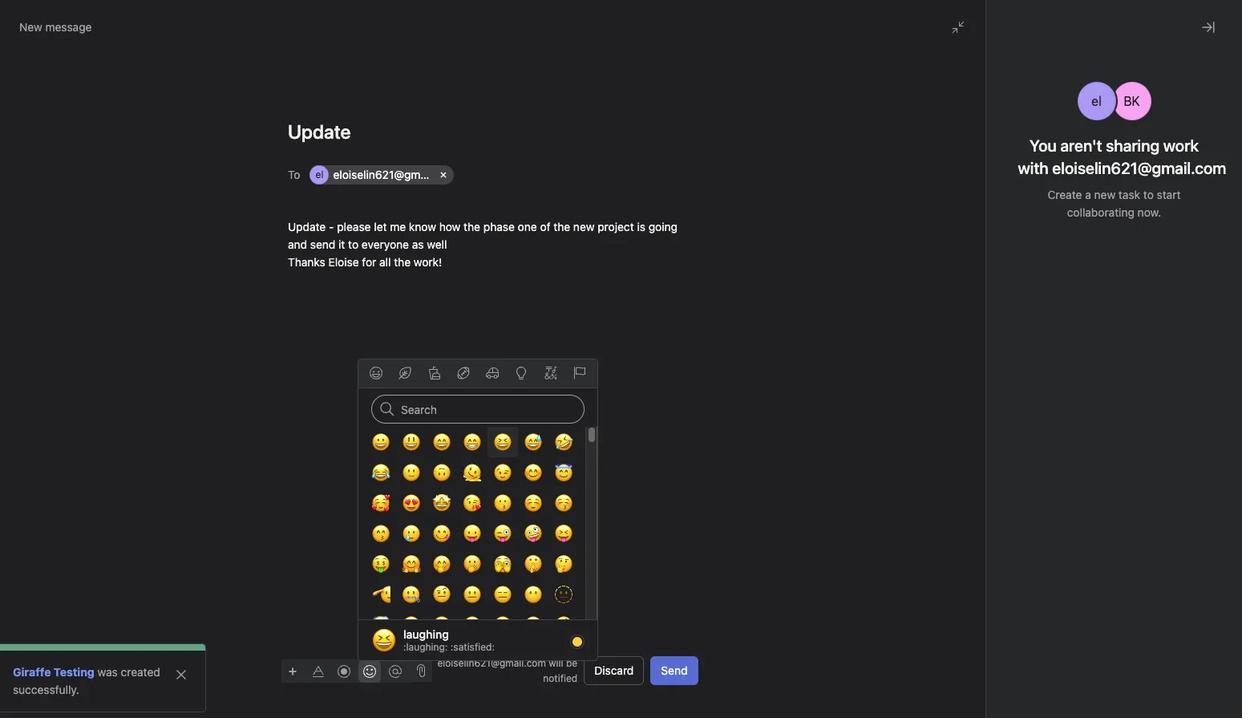 Task type: vqa. For each thing, say whether or not it's contained in the screenshot.
the top The Everyone
yes



Task type: describe. For each thing, give the bounding box(es) containing it.
😐 image
[[463, 585, 482, 604]]

🙂 image
[[402, 463, 421, 482]]

added a new task
[[263, 233, 345, 246]]

Task Name text field
[[726, 189, 1211, 225]]

and for update - please let me know how the phase one of the new project is going and send it to everyone as well thanks eloise for all the work!
[[288, 237, 307, 251]]

workspace.
[[1054, 154, 1113, 168]]

cross-functional project plan
[[218, 666, 350, 678]]

private
[[940, 359, 971, 371]]

was
[[98, 665, 118, 679]]

0 horizontal spatial eloiselin621@gmail.com row
[[310, 165, 695, 189]]

public
[[1169, 154, 1201, 168]]

going for update - please let me know how the phase one of the new project is going and send it to everyone as well
[[829, 453, 858, 467]]

minimize image
[[952, 21, 965, 34]]

is for update - please let me know how the phase one of the new project is going and send it to everyone as well
[[1178, 436, 1187, 449]]

edit message draft document for eloiselin621@gmail.com
[[810, 434, 1211, 498]]

marketing dashboard
[[42, 630, 152, 643]]

😙 image
[[371, 524, 390, 543]]

goal
[[381, 363, 403, 376]]

😬 image
[[493, 615, 512, 635]]

testing
[[54, 665, 94, 679]]

work!
[[413, 255, 442, 269]]

well for update - please let me know how the phase one of the new project is going and send it to everyone as well
[[1000, 453, 1020, 467]]

😋 image
[[432, 524, 451, 543]]

draft
[[376, 666, 399, 678]]

laughing
[[404, 627, 449, 641]]

phase for update - please let me know how the phase one of the new project is going and send it to everyone as well
[[1024, 436, 1056, 449]]

free trial 17 days left
[[939, 7, 991, 30]]

please for update - please let me know how the phase one of the new project is going and send it to everyone as well
[[878, 436, 912, 449]]

update - please let me know how the phase one of the new project is going and send it to everyone as well thanks eloise for all the work!
[[288, 220, 681, 269]]

how for update - please let me know how the phase one of the new project is going and send it to everyone as well
[[980, 436, 1002, 449]]

to inside update - please let me know how the phase one of the new project is going and send it to everyone as well
[[921, 453, 932, 467]]

😗 image
[[493, 493, 512, 513]]

is for update - please let me know how the phase one of the new project is going and send it to everyone as well thanks eloise for all the work!
[[637, 220, 645, 233]]

1 vertical spatial this
[[338, 472, 357, 485]]

0 vertical spatial this
[[360, 363, 378, 376]]

invite button
[[15, 683, 84, 712]]

plan
[[331, 666, 350, 678]]

create a new task to start collaborating now.
[[1048, 188, 1181, 219]]

🤣 image
[[554, 432, 573, 452]]

let for update - please let me know how the phase one of the new project is going and send it to everyone as well thanks eloise for all the work!
[[374, 220, 387, 233]]

insert an object image
[[288, 666, 297, 676]]

everyone for update - please let me know how the phase one of the new project is going and send it to everyone as well thanks eloise for all the work!
[[361, 237, 409, 251]]

team
[[19, 660, 48, 674]]

draft project brief
[[376, 666, 457, 678]]

is inside rocket 'dialog'
[[806, 154, 815, 168]]

🫡 image
[[371, 585, 390, 604]]

dialog containing eloiselin621@gmail.com
[[810, 321, 1211, 718]]

😝 image
[[554, 524, 573, 543]]

:laughing:
[[404, 641, 448, 653]]

a for create
[[1086, 188, 1092, 201]]

🤥 image
[[554, 615, 573, 635]]

invite
[[45, 690, 74, 704]]

let for update - please let me know how the phase one of the new project is going and send it to everyone as well
[[915, 436, 928, 449]]

17
[[939, 18, 949, 30]]

visible
[[818, 154, 851, 168]]

😄 image
[[432, 432, 451, 452]]

work
[[1164, 136, 1199, 155]]

edit message draft document for to
[[268, 218, 718, 282]]

of for update - please let me know how the phase one of the new project is going and send it to everyone as well
[[1081, 436, 1092, 449]]

close image
[[1203, 21, 1215, 34]]

shared
[[321, 363, 356, 376]]

make public
[[1137, 154, 1201, 168]]

🤩 image
[[432, 493, 451, 513]]

collaborator
[[882, 154, 945, 168]]

shared this goal with you
[[318, 363, 450, 376]]

😁 image
[[463, 432, 482, 452]]

days
[[952, 18, 973, 30]]

1 vertical spatial completed
[[312, 607, 367, 621]]

task down 🤐 image
[[392, 607, 414, 621]]

marketing dashboard link
[[10, 624, 183, 650]]

update for update - please let me know how the phase one of the new project is going and send it to everyone as well thanks eloise for all the work!
[[288, 220, 326, 233]]

message for new message
[[45, 20, 92, 34]]

main content inside rocket 'dialog'
[[718, 144, 1231, 718]]

task up eloise
[[326, 233, 345, 246]]

😮‍💨 image
[[523, 615, 543, 635]]

laughing :laughing: :satisfied:
[[404, 627, 495, 653]]

brief
[[436, 666, 457, 678]]

send for send
[[661, 663, 688, 677]]

my
[[1035, 154, 1051, 168]]

Search field
[[371, 395, 585, 424]]

thanks
[[288, 255, 325, 269]]

😒 image
[[432, 615, 451, 635]]

it for update - please let me know how the phase one of the new project is going and send it to everyone as well
[[911, 453, 918, 467]]

🫠 image
[[463, 463, 482, 482]]

for
[[362, 255, 376, 269]]

new inside update - please let me know how the phase one of the new project is going and send it to everyone as well thanks eloise for all the work!
[[573, 220, 594, 233]]

know for update - please let me know how the phase one of the new project is going and send it to everyone as well
[[950, 436, 977, 449]]

send for send message
[[232, 114, 255, 126]]

copy task link image
[[1148, 114, 1161, 127]]

🫥 image
[[554, 585, 573, 604]]

be
[[566, 657, 578, 669]]

1 vertical spatial eloiselin621@gmail.com
[[874, 409, 998, 423]]

🙄 image
[[463, 615, 482, 635]]

🤪 image
[[523, 524, 543, 543]]

make
[[1137, 154, 1166, 168]]

cross-
[[218, 666, 249, 678]]

🤐 image
[[402, 585, 421, 604]]

:satisfied:
[[451, 641, 495, 653]]

please for update - please let me know how the phase one of the new project is going and send it to everyone as well thanks eloise for all the work!
[[337, 220, 371, 233]]

1 vertical spatial eloiselin621@gmail.com row
[[851, 407, 1188, 430]]

add subject text field for to
[[268, 119, 718, 144]]

😂 image
[[371, 463, 390, 482]]

know for update - please let me know how the phase one of the new project is going and send it to everyone as well thanks eloise for all the work!
[[409, 220, 436, 233]]

successfully.
[[13, 683, 79, 696]]

0 vertical spatial eloiselin621@gmail.com
[[333, 168, 457, 181]]

hide sidebar image
[[21, 13, 34, 26]]

start
[[1157, 188, 1181, 201]]

and for update - please let me know how the phase one of the new project is going and send it to everyone as well
[[861, 453, 880, 467]]

everyone for update - please let me know how the phase one of the new project is going and send it to everyone as well
[[935, 453, 982, 467]]

el inside row
[[315, 168, 323, 181]]

update - please let me know how the phase one of the new project is going and send it to everyone as well
[[829, 436, 1190, 467]]

😆 image
[[371, 627, 397, 653]]

aren't
[[1061, 136, 1103, 155]]

send for update - please let me know how the phase one of the new project is going and send it to everyone as well
[[883, 453, 908, 467]]

eloise
[[328, 255, 359, 269]]

😃 image
[[402, 432, 421, 452]]

project inside update - please let me know how the phase one of the new project is going and send it to everyone as well
[[1139, 436, 1175, 449]]



Task type: locate. For each thing, give the bounding box(es) containing it.
discard button
[[584, 656, 645, 685]]

completed
[[280, 472, 335, 485], [312, 607, 367, 621]]

0 vertical spatial a
[[1086, 188, 1092, 201]]

1 vertical spatial as
[[985, 453, 997, 467]]

of for update - please let me know how the phase one of the new project is going and send it to everyone as well thanks eloise for all the work!
[[540, 220, 550, 233]]

2 vertical spatial and
[[861, 453, 880, 467]]

1 vertical spatial know
[[950, 436, 977, 449]]

completed this task up 🥰 image
[[277, 472, 382, 485]]

eloiselin621@gmail.com cell for the bottommost eloiselin621@gmail.com row
[[851, 407, 998, 426]]

a for added
[[297, 233, 302, 246]]

phase
[[483, 220, 515, 233], [1024, 436, 1056, 449]]

completed this task
[[277, 472, 382, 485], [309, 607, 414, 621]]

0 vertical spatial well
[[427, 237, 447, 251]]

it inside update - please let me know how the phase one of the new project is going and send it to everyone as well
[[911, 453, 918, 467]]

this left 😂 icon
[[338, 472, 357, 485]]

2 vertical spatial of
[[1081, 436, 1092, 449]]

1 horizontal spatial going
[[829, 453, 858, 467]]

me
[[390, 220, 406, 233], [931, 436, 947, 449]]

as up the cost estimate text box
[[985, 453, 997, 467]]

0 vertical spatial me
[[390, 220, 406, 233]]

this task is visible to its collaborator and members of my workspace.
[[757, 154, 1113, 168]]

task up 🥰 image
[[360, 472, 382, 485]]

collaborating
[[1068, 205, 1135, 219]]

free
[[951, 7, 971, 19]]

you aren't sharing work with eloiselin621@gmail.com
[[1019, 136, 1227, 177]]

0 horizontal spatial and
[[288, 237, 307, 251]]

with eloiselin621@gmail.com
[[1019, 159, 1227, 177]]

2 vertical spatial eloiselin621@gmail.com
[[438, 657, 546, 669]]

will
[[549, 657, 564, 669]]

know
[[409, 220, 436, 233], [950, 436, 977, 449]]

how for update - please let me know how the phase one of the new project is going and send it to everyone as well thanks eloise for all the work!
[[439, 220, 460, 233]]

notified
[[543, 672, 578, 684]]

know up the cost estimate text box
[[950, 436, 977, 449]]

me inside update - please let me know how the phase one of the new project is going and send it to everyone as well thanks eloise for all the work!
[[390, 220, 406, 233]]

send up the cost estimate text box
[[883, 453, 908, 467]]

how up work!
[[439, 220, 460, 233]]

😀 image
[[371, 432, 390, 452]]

phase inside update - please let me know how the phase one of the new project is going and send it to everyone as well thanks eloise for all the work!
[[483, 220, 515, 233]]

😑 image
[[493, 585, 512, 604]]

team button
[[0, 658, 48, 677]]

main content
[[718, 144, 1231, 718]]

1 vertical spatial el
[[315, 168, 323, 181]]

1 vertical spatial everyone
[[935, 453, 982, 467]]

1 vertical spatial how
[[980, 436, 1002, 449]]

😅 image
[[523, 432, 543, 452]]

everyone inside update - please let me know how the phase one of the new project is going and send it to everyone as well thanks eloise for all the work!
[[361, 237, 409, 251]]

-
[[329, 220, 334, 233], [870, 436, 875, 449]]

was created successfully.
[[13, 665, 160, 696]]

as for update - please let me know how the phase one of the new project is going and send it to everyone as well thanks eloise for all the work!
[[412, 237, 424, 251]]

let inside update - please let me know how the phase one of the new project is going and send it to everyone as well
[[915, 436, 928, 449]]

one for update - please let me know how the phase one of the new project is going and send it to everyone as well thanks eloise for all the work!
[[518, 220, 537, 233]]

😛 image
[[463, 524, 482, 543]]

this left goal
[[360, 363, 378, 376]]

going inside update - please let me know how the phase one of the new project is going and send it to everyone as well
[[829, 453, 858, 467]]

everyone up all
[[361, 237, 409, 251]]

private task
[[940, 359, 993, 371]]

send inside update - please let me know how the phase one of the new project is going and send it to everyone as well
[[883, 453, 908, 467]]

trial
[[973, 7, 991, 19]]

0 vertical spatial phase
[[483, 220, 515, 233]]

new
[[19, 20, 42, 34]]

know inside update - please let me know how the phase one of the new project is going and send it to everyone as well thanks eloise for all the work!
[[409, 220, 436, 233]]

added
[[266, 233, 294, 246]]

0 horizontal spatial of
[[540, 220, 550, 233]]

0 horizontal spatial one
[[518, 220, 537, 233]]

0 vertical spatial everyone
[[361, 237, 409, 251]]

close image
[[175, 668, 188, 681]]

emoji image
[[363, 665, 376, 678]]

is inside update - please let me know how the phase one of the new project is going and send it to everyone as well
[[1178, 436, 1187, 449]]

task up now.
[[1119, 188, 1141, 201]]

message up "to"
[[258, 114, 298, 126]]

1 horizontal spatial let
[[915, 436, 928, 449]]

0 vertical spatial is
[[806, 154, 815, 168]]

let inside update - please let me know how the phase one of the new project is going and send it to everyone as well thanks eloise for all the work!
[[374, 220, 387, 233]]

0 horizontal spatial it
[[338, 237, 345, 251]]

1 vertical spatial is
[[637, 220, 645, 233]]

2 horizontal spatial of
[[1081, 436, 1092, 449]]

a inside create a new task to start collaborating now.
[[1086, 188, 1092, 201]]

everyone
[[361, 237, 409, 251], [935, 453, 982, 467]]

list box
[[432, 6, 817, 32]]

0 horizontal spatial how
[[439, 220, 460, 233]]

0 horizontal spatial el
[[315, 168, 323, 181]]

1 vertical spatial completed this task
[[309, 607, 414, 621]]

you
[[431, 363, 450, 376]]

- for update - please let me know how the phase one of the new project is going and send it to everyone as well
[[870, 436, 875, 449]]

well inside update - please let me know how the phase one of the new project is going and send it to everyone as well
[[1000, 453, 1020, 467]]

1 horizontal spatial eloiselin621@gmail.com row
[[851, 407, 1188, 430]]

el right "to"
[[315, 168, 323, 181]]

giraffe testing
[[13, 665, 94, 679]]

🥰 image
[[371, 493, 390, 513]]

😘 image
[[463, 493, 482, 513]]

1 vertical spatial send
[[883, 453, 908, 467]]

as inside update - please let me know how the phase one of the new project is going and send it to everyone as well thanks eloise for all the work!
[[412, 237, 424, 251]]

me for update - please let me know how the phase one of the new project is going and send it to everyone as well
[[931, 436, 947, 449]]

know up work!
[[409, 220, 436, 233]]

😉 image
[[493, 463, 512, 482]]

1 horizontal spatial everyone
[[935, 453, 982, 467]]

how
[[439, 220, 460, 233], [980, 436, 1002, 449]]

it up the cost estimate text box
[[911, 453, 918, 467]]

and inside update - please let me know how the phase one of the new project is going and send it to everyone as well
[[861, 453, 880, 467]]

completed left 😂 icon
[[280, 472, 335, 485]]

the
[[463, 220, 480, 233], [553, 220, 570, 233], [394, 255, 410, 269], [1005, 436, 1021, 449], [1095, 436, 1111, 449]]

let up the cost estimate text box
[[915, 436, 928, 449]]

☺️ image
[[523, 493, 543, 513]]

let up all
[[374, 220, 387, 233]]

😆 image
[[493, 432, 512, 452]]

0 horizontal spatial update
[[288, 220, 326, 233]]

formatting image
[[312, 665, 325, 678]]

to up now.
[[1144, 188, 1154, 201]]

1 horizontal spatial is
[[806, 154, 815, 168]]

😚 image
[[554, 493, 573, 513]]

1 horizontal spatial as
[[985, 453, 997, 467]]

0 horizontal spatial message
[[45, 20, 92, 34]]

eloiselin621@gmail.com row
[[310, 165, 695, 189], [851, 407, 1188, 430]]

task inside create a new task to start collaborating now.
[[1119, 188, 1141, 201]]

new inside create a new task to start collaborating now.
[[1095, 188, 1116, 201]]

to up the cost estimate text box
[[921, 453, 932, 467]]

update inside update - please let me know how the phase one of the new project is going and send it to everyone as well thanks eloise for all the work!
[[288, 220, 326, 233]]

😊 image
[[523, 463, 543, 482]]

to up eloise
[[348, 237, 358, 251]]

0 vertical spatial completed
[[280, 472, 335, 485]]

1 horizontal spatial of
[[1022, 154, 1032, 168]]

eloiselin621@gmail.com inside eloiselin621@gmail.com will be notified
[[438, 657, 546, 669]]

0 horizontal spatial is
[[637, 220, 645, 233]]

task
[[781, 154, 803, 168], [1119, 188, 1141, 201], [326, 233, 345, 246], [974, 359, 993, 371], [360, 472, 382, 485], [392, 607, 414, 621]]

🤨 image
[[432, 585, 451, 604]]

eloiselin621@gmail.com row up update - please let me know how the phase one of the new project is going and send it to everyone as well thanks eloise for all the work! on the top of the page
[[310, 165, 695, 189]]

this
[[360, 363, 378, 376], [338, 472, 357, 485], [370, 607, 389, 621]]

message right new
[[45, 20, 92, 34]]

0 horizontal spatial -
[[329, 220, 334, 233]]

it up eloise
[[338, 237, 345, 251]]

el left bk
[[1092, 94, 1102, 108]]

please up eloise
[[337, 220, 371, 233]]

record a video image
[[337, 665, 350, 678]]

0 vertical spatial send
[[232, 114, 255, 126]]

please inside update - please let me know how the phase one of the new project is going and send it to everyone as well thanks eloise for all the work!
[[337, 220, 371, 233]]

me up the cost estimate text box
[[931, 436, 947, 449]]

0 vertical spatial el
[[1092, 94, 1102, 108]]

1 horizontal spatial add subject text field
[[810, 370, 1211, 392]]

and inside main content
[[948, 154, 967, 168]]

1 horizontal spatial well
[[1000, 453, 1020, 467]]

to inside update - please let me know how the phase one of the new project is going and send it to everyone as well thanks eloise for all the work!
[[348, 237, 358, 251]]

1 horizontal spatial send
[[661, 663, 688, 677]]

1 vertical spatial of
[[540, 220, 550, 233]]

0 vertical spatial eloiselin621@gmail.com row
[[310, 165, 695, 189]]

1 vertical spatial going
[[829, 453, 858, 467]]

a
[[1086, 188, 1092, 201], [297, 233, 302, 246]]

to inside create a new task to start collaborating now.
[[1144, 188, 1154, 201]]

update inside update - please let me know how the phase one of the new project is going and send it to everyone as well
[[829, 436, 867, 449]]

its
[[867, 154, 879, 168]]

😶‍🌫️ image
[[371, 615, 390, 635]]

members
[[970, 154, 1018, 168]]

el
[[1092, 94, 1102, 108], [315, 168, 323, 181]]

giraffe testing link
[[13, 665, 94, 679]]

rocket dialog
[[718, 98, 1243, 718]]

1 vertical spatial let
[[915, 436, 928, 449]]

2 horizontal spatial is
[[1178, 436, 1187, 449]]

with
[[406, 363, 428, 376]]

one inside update - please let me know how the phase one of the new project is going and send it to everyone as well thanks eloise for all the work!
[[518, 220, 537, 233]]

1 vertical spatial message
[[258, 114, 298, 126]]

everyone inside update - please let me know how the phase one of the new project is going and send it to everyone as well
[[935, 453, 982, 467]]

😏 image
[[402, 615, 421, 635]]

going inside update - please let me know how the phase one of the new project is going and send it to everyone as well thanks eloise for all the work!
[[648, 220, 677, 233]]

and
[[948, 154, 967, 168], [288, 237, 307, 251], [861, 453, 880, 467]]

it for update - please let me know how the phase one of the new project is going and send it to everyone as well thanks eloise for all the work!
[[338, 237, 345, 251]]

this down 🫡 icon
[[370, 607, 389, 621]]

eloiselin621@gmail.com cell
[[310, 165, 457, 185], [851, 407, 998, 426]]

dialog
[[810, 321, 1211, 718]]

0 vertical spatial of
[[1022, 154, 1032, 168]]

to
[[288, 167, 300, 181]]

🤑 image
[[371, 554, 390, 574]]

one
[[518, 220, 537, 233], [1059, 436, 1078, 449]]

🤫 image
[[523, 554, 543, 574]]

left
[[976, 18, 991, 30]]

marketing
[[42, 630, 93, 643]]

0 vertical spatial add subject text field
[[268, 119, 718, 144]]

2 horizontal spatial and
[[948, 154, 967, 168]]

0 horizontal spatial phase
[[483, 220, 515, 233]]

Cost estimate text field
[[840, 479, 1033, 508]]

it
[[338, 237, 345, 251], [911, 453, 918, 467]]

me inside update - please let me know how the phase one of the new project is going and send it to everyone as well
[[931, 436, 947, 449]]

add subject text field for eloiselin621@gmail.com
[[810, 370, 1211, 392]]

a up the collaborating
[[1086, 188, 1092, 201]]

🫣 image
[[493, 554, 512, 574]]

to inside rocket 'dialog'
[[854, 154, 864, 168]]

0 vertical spatial let
[[374, 220, 387, 233]]

make public button
[[1127, 147, 1211, 176]]

sharing
[[1107, 136, 1160, 155]]

please inside update - please let me know how the phase one of the new project is going and send it to everyone as well
[[878, 436, 912, 449]]

know inside update - please let me know how the phase one of the new project is going and send it to everyone as well
[[950, 436, 977, 449]]

one for update - please let me know how the phase one of the new project is going and send it to everyone as well
[[1059, 436, 1078, 449]]

0 horizontal spatial send
[[310, 237, 335, 251]]

0 vertical spatial please
[[337, 220, 371, 233]]

as inside update - please let me know how the phase one of the new project is going and send it to everyone as well
[[985, 453, 997, 467]]

send message
[[232, 114, 298, 126]]

and up thanks
[[288, 237, 307, 251]]

1 vertical spatial one
[[1059, 436, 1078, 449]]

option
[[487, 427, 518, 457]]

0 horizontal spatial edit message draft document
[[268, 218, 718, 282]]

and inside update - please let me know how the phase one of the new project is going and send it to everyone as well thanks eloise for all the work!
[[288, 237, 307, 251]]

to
[[854, 154, 864, 168], [1144, 188, 1154, 201], [348, 237, 358, 251], [921, 453, 932, 467]]

new inside update - please let me know how the phase one of the new project is going and send it to everyone as well
[[1114, 436, 1136, 449]]

new
[[1095, 188, 1116, 201], [573, 220, 594, 233], [305, 233, 323, 246], [1114, 436, 1136, 449]]

bk
[[1124, 94, 1141, 108]]

send button
[[651, 656, 698, 685]]

0 vertical spatial completed this task
[[277, 472, 382, 485]]

- inside update - please let me know how the phase one of the new project is going and send it to everyone as well thanks eloise for all the work!
[[329, 220, 334, 233]]

task right private at the right
[[974, 359, 993, 371]]

create
[[1048, 188, 1083, 201]]

how inside update - please let me know how the phase one of the new project is going and send it to everyone as well thanks eloise for all the work!
[[439, 220, 460, 233]]

all
[[379, 255, 391, 269]]

🥲 image
[[402, 524, 421, 543]]

0 horizontal spatial me
[[390, 220, 406, 233]]

to left its
[[854, 154, 864, 168]]

as
[[412, 237, 424, 251], [985, 453, 997, 467]]

2 vertical spatial is
[[1178, 436, 1187, 449]]

well
[[427, 237, 447, 251], [1000, 453, 1020, 467]]

😜 image
[[493, 524, 512, 543]]

completed this task down 🫡 icon
[[309, 607, 414, 621]]

1 vertical spatial me
[[931, 436, 947, 449]]

🤗 image
[[402, 554, 421, 574]]

1 vertical spatial please
[[878, 436, 912, 449]]

completed left 😶‍🌫️ icon
[[312, 607, 367, 621]]

0 horizontal spatial please
[[337, 220, 371, 233]]

phase inside update - please let me know how the phase one of the new project is going and send it to everyone as well
[[1024, 436, 1056, 449]]

🤔 image
[[554, 554, 573, 574]]

project
[[598, 220, 634, 233], [1139, 436, 1175, 449], [296, 666, 328, 678], [402, 666, 434, 678]]

1 horizontal spatial update
[[829, 436, 867, 449]]

😍 image
[[402, 493, 421, 513]]

😇 image
[[554, 463, 573, 482]]

is inside update - please let me know how the phase one of the new project is going and send it to everyone as well thanks eloise for all the work!
[[637, 220, 645, 233]]

going for update - please let me know how the phase one of the new project is going and send it to everyone as well thanks eloise for all the work!
[[648, 220, 677, 233]]

you
[[1030, 136, 1057, 155]]

0 vertical spatial edit message draft document
[[268, 218, 718, 282]]

please up the cost estimate text box
[[878, 436, 912, 449]]

one inside update - please let me know how the phase one of the new project is going and send it to everyone as well
[[1059, 436, 1078, 449]]

at mention image
[[389, 665, 402, 678]]

1 vertical spatial edit message draft document
[[810, 434, 1211, 498]]

well for update - please let me know how the phase one of the new project is going and send it to everyone as well thanks eloise for all the work!
[[427, 237, 447, 251]]

1 horizontal spatial edit message draft document
[[810, 434, 1211, 498]]

send up thanks
[[310, 237, 335, 251]]

update for update - please let me know how the phase one of the new project is going and send it to everyone as well
[[829, 436, 867, 449]]

🫢 image
[[463, 554, 482, 574]]

as for update - please let me know how the phase one of the new project is going and send it to everyone as well
[[985, 453, 997, 467]]

- inside update - please let me know how the phase one of the new project is going and send it to everyone as well
[[870, 436, 875, 449]]

🙃 image
[[432, 463, 451, 482]]

giraffe
[[13, 665, 51, 679]]

1 vertical spatial and
[[288, 237, 307, 251]]

this
[[757, 154, 778, 168]]

1 vertical spatial send
[[661, 663, 688, 677]]

1 horizontal spatial how
[[980, 436, 1002, 449]]

0 horizontal spatial send
[[232, 114, 255, 126]]

0 vertical spatial update
[[288, 220, 326, 233]]

0 vertical spatial going
[[648, 220, 677, 233]]

of
[[1022, 154, 1032, 168], [540, 220, 550, 233], [1081, 436, 1092, 449]]

edit message draft document
[[268, 218, 718, 282], [810, 434, 1211, 498]]

of inside update - please let me know how the phase one of the new project is going and send it to everyone as well thanks eloise for all the work!
[[540, 220, 550, 233]]

0 horizontal spatial add subject text field
[[268, 119, 718, 144]]

1 horizontal spatial please
[[878, 436, 912, 449]]

0 horizontal spatial going
[[648, 220, 677, 233]]

functional
[[249, 666, 294, 678]]

0 vertical spatial send
[[310, 237, 335, 251]]

project inside update - please let me know how the phase one of the new project is going and send it to everyone as well thanks eloise for all the work!
[[598, 220, 634, 233]]

- for update - please let me know how the phase one of the new project is going and send it to everyone as well thanks eloise for all the work!
[[329, 220, 334, 233]]

update
[[288, 220, 326, 233], [829, 436, 867, 449]]

1 vertical spatial phase
[[1024, 436, 1056, 449]]

send inside update - please let me know how the phase one of the new project is going and send it to everyone as well thanks eloise for all the work!
[[310, 237, 335, 251]]

0 horizontal spatial everyone
[[361, 237, 409, 251]]

send for update - please let me know how the phase one of the new project is going and send it to everyone as well thanks eloise for all the work!
[[310, 237, 335, 251]]

send message button
[[212, 109, 305, 132]]

Add subject text field
[[268, 119, 718, 144], [810, 370, 1211, 392]]

1 vertical spatial eloiselin621@gmail.com cell
[[851, 407, 998, 426]]

1 horizontal spatial one
[[1059, 436, 1078, 449]]

0 horizontal spatial well
[[427, 237, 447, 251]]

add subtask image
[[1119, 114, 1132, 127]]

0 vertical spatial message
[[45, 20, 92, 34]]

new message
[[19, 20, 92, 34]]

0 horizontal spatial eloiselin621@gmail.com cell
[[310, 165, 457, 185]]

0 horizontal spatial a
[[297, 233, 302, 246]]

eloiselin621@gmail.com cell for leftmost eloiselin621@gmail.com row
[[310, 165, 457, 185]]

0 vertical spatial -
[[329, 220, 334, 233]]

🤭 image
[[432, 554, 451, 574]]

task right the this
[[781, 154, 803, 168]]

well inside update - please let me know how the phase one of the new project is going and send it to everyone as well thanks eloise for all the work!
[[427, 237, 447, 251]]

1 horizontal spatial eloiselin621@gmail.com cell
[[851, 407, 998, 426]]

as up work!
[[412, 237, 424, 251]]

1 horizontal spatial a
[[1086, 188, 1092, 201]]

1 vertical spatial -
[[870, 436, 875, 449]]

me up all
[[390, 220, 406, 233]]

a right added
[[297, 233, 302, 246]]

eloiselin621@gmail.com will be notified
[[438, 657, 578, 684]]

created
[[121, 665, 160, 679]]

how up the cost estimate text box
[[980, 436, 1002, 449]]

message inside button
[[258, 114, 298, 126]]

😶 image
[[523, 585, 543, 604]]

0 vertical spatial know
[[409, 220, 436, 233]]

how inside update - please let me know how the phase one of the new project is going and send it to everyone as well
[[980, 436, 1002, 449]]

1 vertical spatial it
[[911, 453, 918, 467]]

message for send message
[[258, 114, 298, 126]]

send
[[232, 114, 255, 126], [661, 663, 688, 677]]

0 vertical spatial one
[[518, 220, 537, 233]]

eloiselin621@gmail.com
[[333, 168, 457, 181], [874, 409, 998, 423], [438, 657, 546, 669]]

of inside main content
[[1022, 154, 1032, 168]]

phase for update - please let me know how the phase one of the new project is going and send it to everyone as well thanks eloise for all the work!
[[483, 220, 515, 233]]

now.
[[1138, 205, 1162, 219]]

1 vertical spatial well
[[1000, 453, 1020, 467]]

of inside update - please let me know how the phase one of the new project is going and send it to everyone as well
[[1081, 436, 1092, 449]]

2 vertical spatial this
[[370, 607, 389, 621]]

dashboard
[[96, 630, 152, 643]]

discard
[[595, 663, 634, 677]]

message
[[45, 20, 92, 34], [258, 114, 298, 126]]

everyone up the cost estimate text box
[[935, 453, 982, 467]]

let
[[374, 220, 387, 233], [915, 436, 928, 449]]

0 vertical spatial it
[[338, 237, 345, 251]]

and up the cost estimate text box
[[861, 453, 880, 467]]

it inside update - please let me know how the phase one of the new project is going and send it to everyone as well thanks eloise for all the work!
[[338, 237, 345, 251]]

toolbar
[[281, 659, 410, 682]]

and left "members" at top right
[[948, 154, 967, 168]]

eloiselin621@gmail.com row up update - please let me know how the phase one of the new project is going and send it to everyone as well
[[851, 407, 1188, 430]]

1 horizontal spatial send
[[883, 453, 908, 467]]

main content containing this task is visible to its collaborator and members of my workspace.
[[718, 144, 1231, 718]]

me for update - please let me know how the phase one of the new project is going and send it to everyone as well thanks eloise for all the work!
[[390, 220, 406, 233]]



